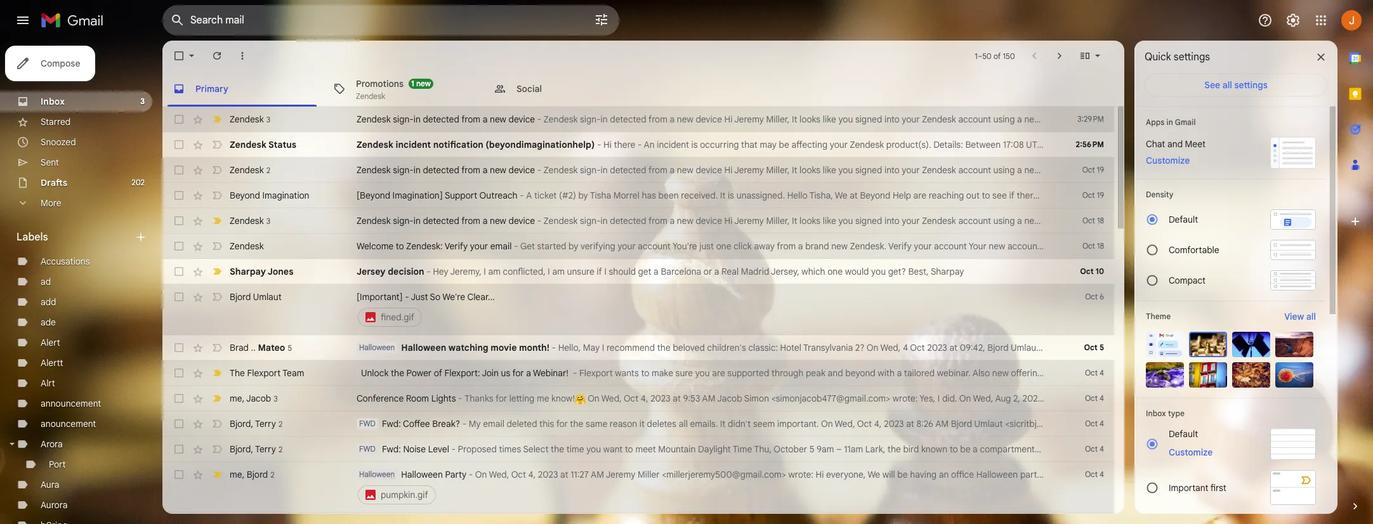 Task type: locate. For each thing, give the bounding box(es) containing it.
deleted
[[507, 418, 537, 430]]

1 using from the top
[[994, 114, 1015, 125]]

your up zendesk sign-in detected from a new device - zendesk sign-in detected from a new device hi jeremy miller, it looks like you signed into your zendesk account using a new device on october 19, 2023 at 13:50: location: charlotte, nc, united states
[[830, 139, 848, 150]]

of
[[994, 51, 1001, 61], [1285, 342, 1293, 354], [434, 367, 442, 379]]

1 left "50"
[[975, 51, 978, 61]]

tab list
[[1338, 41, 1373, 479], [162, 71, 1125, 107]]

<millerjeremy500@gmail.com> down daylight
[[662, 469, 786, 480]]

0 vertical spatial oct 18
[[1083, 216, 1104, 225]]

zendesk.
[[850, 241, 887, 252]]

1 vertical spatial 1
[[411, 78, 414, 88]]

jacob down the flexport team
[[246, 393, 271, 404]]

0 horizontal spatial 2023,
[[1103, 139, 1126, 150]]

1 vertical spatial oct 18
[[1083, 241, 1104, 251]]

i right conflicted,
[[548, 266, 550, 277]]

0 vertical spatial inbox
[[41, 96, 65, 107]]

detected up an
[[610, 114, 647, 125]]

us
[[1194, 190, 1203, 201], [501, 367, 510, 379]]

2 horizontal spatial 5
[[1100, 343, 1104, 352]]

the
[[657, 342, 671, 354], [1231, 342, 1245, 354], [391, 367, 404, 379], [570, 418, 584, 430], [551, 444, 564, 455], [888, 444, 901, 455], [1091, 444, 1104, 455], [1202, 444, 1215, 455]]

2 vertical spatial be
[[898, 469, 908, 480]]

2 19 from the top
[[1097, 190, 1104, 200]]

has right fda,
[[1128, 444, 1142, 455]]

account for get started by verifying your account you're just one click away from a brand new zendesk. verify your account your new account is beyondimaginationhelp.zendesk.com see you there, the zendesk team
[[1008, 241, 1041, 252]]

promotions, one new message, tab
[[323, 71, 483, 107]]

19 left initiates
[[1097, 190, 1104, 200]]

cell containing halloween party
[[357, 468, 1269, 506]]

advanced search options image
[[589, 7, 614, 32]]

1 oct 18 from the top
[[1083, 216, 1104, 225]]

main content
[[162, 41, 1373, 524]]

4 for 4th row from the bottom
[[1100, 419, 1104, 428]]

fwd inside fwd fwd: coffee break? - my email deleted this for the same reason it deletes all emails. it didn't seem important. on wed, oct 4, 2023 at 8:26 am bjord umlaut <sicritbjordd@gmail.com> wrote: seems to me we've
[[359, 419, 376, 428]]

0 horizontal spatial incident
[[396, 139, 431, 150]]

1 vertical spatial default
[[1169, 428, 1198, 440]]

, for 11th row from the top
[[242, 393, 245, 404]]

1 miller, from the top
[[766, 114, 790, 125]]

0 horizontal spatial umlaut
[[253, 291, 282, 303]]

in
[[414, 114, 421, 125], [601, 114, 608, 125], [1167, 117, 1173, 127], [414, 164, 421, 176], [601, 164, 608, 176], [414, 215, 421, 227], [601, 215, 608, 227], [1221, 469, 1228, 480]]

reactor
[[1253, 444, 1282, 455]]

flexport
[[247, 367, 281, 379], [580, 367, 613, 379]]

oct 19 for initiates
[[1083, 190, 1104, 200]]

13 row from the top
[[162, 437, 1282, 462]]

1 vertical spatial cell
[[357, 468, 1269, 506]]

1 bjord , terry 2 from the top
[[230, 418, 283, 429]]

the down the brad
[[230, 367, 245, 379]]

1 into from the top
[[885, 114, 900, 125]]

6
[[1100, 292, 1104, 301]]

0 vertical spatial is
[[691, 139, 698, 150]]

0 vertical spatial the
[[1263, 241, 1279, 252]]

[important] - just so we're clear...
[[357, 291, 495, 303]]

20, left apps
[[1120, 114, 1133, 125]]

1 oct 19 from the top
[[1083, 165, 1104, 175]]

oct 4 for 13th row from the top
[[1085, 444, 1104, 454]]

main content containing promotions
[[162, 41, 1373, 524]]

fwd down the conference
[[359, 419, 376, 428]]

1 horizontal spatial settings
[[1235, 79, 1268, 91]]

0 horizontal spatial am
[[591, 469, 604, 480]]

3 using from the top
[[994, 215, 1015, 227]]

2 zendesk 3 from the top
[[230, 215, 270, 226]]

2 for 13th row from the top
[[279, 445, 283, 454]]

pm
[[1076, 393, 1089, 404]]

into up product(s).
[[885, 114, 900, 125]]

1 vertical spatial united
[[1290, 164, 1316, 176]]

with right 'off'
[[1182, 444, 1199, 455]]

row containing bjord umlaut
[[162, 284, 1114, 335]]

1 horizontal spatial am
[[552, 266, 565, 277]]

pumpkin.gif
[[381, 489, 428, 501]]

prepare
[[1167, 367, 1199, 379]]

like for 18,
[[823, 215, 836, 227]]

first
[[1211, 482, 1227, 493]]

0 vertical spatial one
[[716, 241, 732, 252]]

fwd left "noise"
[[359, 444, 376, 454]]

see inside button
[[1205, 79, 1221, 91]]

2 fwd: from the top
[[382, 444, 401, 455]]

begin
[[1216, 190, 1239, 201]]

1 18 from the top
[[1097, 216, 1104, 225]]

4 for row containing the flexport team
[[1100, 368, 1104, 378]]

1 vertical spatial bjord , terry 2
[[230, 443, 283, 455]]

2 am from the left
[[552, 266, 565, 277]]

all inside button
[[1307, 311, 1316, 322]]

1 horizontal spatial beyond
[[860, 190, 891, 201]]

view
[[1285, 311, 1304, 322]]

4 oct 4 from the top
[[1085, 444, 1104, 454]]

snoozed link
[[41, 136, 76, 148]]

11 row from the top
[[162, 386, 1271, 411]]

oct for 5th row from the top
[[1083, 216, 1095, 225]]

1 vertical spatial all
[[1307, 311, 1316, 322]]

4 right pm
[[1100, 393, 1104, 403]]

for left 'letting'
[[496, 393, 507, 404]]

to right known
[[950, 444, 958, 455]]

october up "charlotte,"
[[1199, 139, 1232, 150]]

3 signed from the top
[[856, 215, 882, 227]]

4 for 11th row from the top
[[1100, 393, 1104, 403]]

for up - thanks for letting me know!
[[513, 367, 524, 379]]

1 zendesk 3 from the top
[[230, 113, 270, 125]]

brad .. mateo 5
[[230, 342, 292, 353]]

2 inside me , bjord 2
[[270, 470, 275, 479]]

letting
[[509, 393, 535, 404]]

all for see
[[1223, 79, 1232, 91]]

2 utc from the left
[[1167, 139, 1184, 150]]

cell down or
[[357, 291, 1051, 329]]

zendesk inside promotions, one new message, tab
[[356, 91, 385, 101]]

[beyond imagination] support outreach - a ticket (#2) by tisha morrel has been received. it is unassigned. hello tisha, we at beyond help are reaching out to see if there are any support initiates you'd like for us to begin with your
[[357, 190, 1278, 201]]

details:
[[934, 139, 963, 150]]

cell
[[357, 291, 1051, 329], [357, 468, 1269, 506]]

3 oct 4 from the top
[[1085, 419, 1104, 428]]

1 vertical spatial am
[[936, 418, 949, 430]]

account left your
[[934, 241, 967, 252]]

2 join from the left
[[1135, 367, 1152, 379]]

your right submit
[[1140, 469, 1158, 480]]

fda,
[[1106, 444, 1125, 455]]

1 cell from the top
[[357, 291, 1051, 329]]

ca
[[1364, 139, 1373, 150]]

row containing sharpay jones
[[162, 259, 1114, 284]]

2 vertical spatial by
[[1079, 444, 1088, 455]]

from
[[461, 114, 480, 125], [649, 114, 668, 125], [461, 164, 480, 176], [649, 164, 668, 176], [461, 215, 480, 227], [649, 215, 668, 227], [777, 241, 796, 252]]

default up comfortable
[[1169, 214, 1198, 225]]

jeremy for zendesk sign-in detected from a new device hi jeremy miller, it looks like you signed into your zendesk account using a new device on october 18, 2023 at 14:23: location: san diego, ca, united states
[[734, 215, 764, 227]]

all inside button
[[1223, 79, 1232, 91]]

incident
[[396, 139, 431, 150], [657, 139, 689, 150]]

halloween inside halloween halloween watching movie month! - hello, may i recommend the beloved children's classic: hotel transylvania 2? on wed, 4 oct 2023 at 09:42, bjord umlaut <sicritbjordd@gmail.com> wrote: thoughts are the shadows of our feelings
[[359, 343, 395, 352]]

1 oct 4 from the top
[[1085, 368, 1104, 378]]

customize up costume
[[1169, 447, 1213, 458]]

api
[[1348, 139, 1362, 150]]

zendesk 3 up 'zendesk status'
[[230, 113, 270, 125]]

1 horizontal spatial has
[[1128, 444, 1142, 455]]

jeremy down that
[[734, 164, 764, 176]]

zendesk 3 for zendesk sign-in detected from a new device - zendesk sign-in detected from a new device hi jeremy miller, it looks like you signed into your zendesk account using a new device on october 18, 2023 at 14:23: location: san diego, ca, united states
[[230, 215, 270, 226]]

on right 'party'
[[475, 469, 487, 480]]

be up office
[[960, 444, 971, 455]]

1 horizontal spatial there
[[1017, 190, 1038, 201]]

get?
[[888, 266, 906, 277]]

brad
[[230, 342, 249, 353]]

3 into from the top
[[885, 215, 900, 227]]

oct up features! on the right bottom of the page
[[1084, 343, 1098, 352]]

in down tisha
[[601, 215, 608, 227]]

this down auxiliary
[[1230, 469, 1245, 480]]

3 looks from the top
[[800, 215, 821, 227]]

it up affecting
[[792, 114, 797, 125]]

0 horizontal spatial <millerjeremy500@gmail.com>
[[662, 469, 786, 480]]

oct down support
[[1083, 216, 1095, 225]]

oct 6
[[1085, 292, 1104, 301]]

1 horizontal spatial of
[[994, 51, 1001, 61]]

port
[[49, 459, 66, 470]]

account up 'out'
[[959, 164, 991, 176]]

hi inside cell
[[816, 469, 824, 480]]

am
[[702, 393, 716, 404], [936, 418, 949, 430], [591, 469, 604, 480]]

15 row from the top
[[162, 513, 1114, 524]]

location: down meet on the right top of page
[[1191, 164, 1229, 176]]

jeremy up that
[[734, 114, 764, 125]]

None checkbox
[[173, 113, 185, 126], [173, 189, 185, 202], [173, 291, 185, 303], [173, 367, 185, 380], [173, 392, 185, 405], [173, 418, 185, 430], [173, 443, 185, 456], [173, 113, 185, 126], [173, 189, 185, 202], [173, 291, 185, 303], [173, 367, 185, 380], [173, 392, 185, 405], [173, 418, 185, 430], [173, 443, 185, 456]]

18 for beyondimaginationhelp.zendesk.com
[[1097, 241, 1104, 251]]

0 vertical spatial be
[[779, 139, 789, 150]]

2 for 4th row from the bottom
[[279, 419, 283, 429]]

oct 18 for beyondimaginationhelp.zendesk.com
[[1083, 241, 1104, 251]]

terry down me , jacob 3
[[255, 418, 276, 429]]

lark,
[[866, 444, 886, 455]]

search mail image
[[166, 9, 189, 32]]

into up help
[[885, 164, 900, 176]]

5 row from the top
[[162, 208, 1345, 234]]

2 miller, from the top
[[766, 164, 790, 176]]

0 vertical spatial has
[[642, 190, 656, 201]]

help
[[893, 190, 911, 201]]

0 horizontal spatial us
[[501, 367, 510, 379]]

, for 14th row
[[242, 469, 245, 480]]

you down zendesk incident notification (beyondimaginationhelp) - hi there - an incident is occurring that may be affecting your zendesk product(s). details: between 17:08 utc on october 9, 2023, and 21:32 utc on october 20, 2023, some bulk update api ca
[[839, 164, 853, 176]]

2 terry from the top
[[255, 443, 276, 455]]

1 row from the top
[[162, 107, 1353, 132]]

oct for 4th row from the bottom
[[1085, 419, 1098, 428]]

4,
[[641, 393, 648, 404], [874, 418, 882, 430], [528, 469, 536, 480]]

refresh image
[[211, 50, 223, 62]]

beloved
[[673, 342, 705, 354]]

power
[[407, 367, 432, 379]]

looks for zendesk sign-in detected from a new device hi jeremy miller, it looks like you signed into your zendesk account using a new device on october 20, 2023 at 15:29: location: oakland, ca, united states ip:
[[800, 114, 821, 125]]

1 vertical spatial zendesk 3
[[230, 215, 270, 226]]

1 vertical spatial <sicritbjordd@gmail.com>
[[1005, 418, 1110, 430]]

2 oct 4 from the top
[[1085, 393, 1104, 403]]

account for zendesk sign-in detected from a new device hi jeremy miller, it looks like you signed into your zendesk account using a new device on october 19, 2023 at 13:50: location: charlotte, nc, united states
[[959, 164, 991, 176]]

halloween up unlock
[[359, 343, 395, 352]]

zendesk 3 for zendesk sign-in detected from a new device - zendesk sign-in detected from a new device hi jeremy miller, it looks like you signed into your zendesk account using a new device on october 20, 2023 at 15:29: location: oakland, ca, united states ip:
[[230, 113, 270, 125]]

device up (beyondimaginationhelp)
[[509, 114, 535, 125]]

2 horizontal spatial all
[[1307, 311, 1316, 322]]

4 up tailored
[[903, 342, 908, 354]]

united up "team"
[[1292, 215, 1318, 227]]

customize
[[1146, 155, 1190, 166], [1169, 447, 1213, 458]]

7 row from the top
[[162, 259, 1114, 284]]

in inside cell
[[1221, 469, 1228, 480]]

transylvania
[[803, 342, 853, 354]]

2 incident from the left
[[657, 139, 689, 150]]

oct for row containing sharpay jones
[[1080, 267, 1094, 276]]

fwd inside fwd fwd: noise level - proposed times select the time you want to meet mountain daylight time thu, october 5 9am – 11am lark, the bird known to be a compartmental disaster by the fda, has made off with the auxiliary reactor
[[359, 444, 376, 454]]

None checkbox
[[173, 50, 185, 62], [173, 138, 185, 151], [173, 164, 185, 176], [173, 215, 185, 227], [173, 240, 185, 253], [173, 265, 185, 278], [173, 341, 185, 354], [173, 468, 185, 481], [173, 50, 185, 62], [173, 138, 185, 151], [173, 164, 185, 176], [173, 215, 185, 227], [173, 240, 185, 253], [173, 265, 185, 278], [173, 341, 185, 354], [173, 468, 185, 481]]

wrote:
[[1149, 342, 1174, 354], [893, 393, 918, 404], [1112, 418, 1137, 430], [789, 469, 814, 480]]

5
[[1100, 343, 1104, 352], [288, 343, 292, 353], [810, 444, 815, 455]]

gmail image
[[41, 8, 110, 33]]

oct for 13th row from the bottom
[[1083, 165, 1095, 175]]

0 horizontal spatial be
[[779, 139, 789, 150]]

signed up zendesk incident notification (beyondimaginationhelp) - hi there - an incident is occurring that may be affecting your zendesk product(s). details: between 17:08 utc on october 9, 2023, and 21:32 utc on october 20, 2023, some bulk update api ca
[[856, 114, 882, 125]]

oct left '10'
[[1080, 267, 1094, 276]]

1 vertical spatial there
[[1017, 190, 1038, 201]]

accusations link
[[41, 256, 90, 267]]

2 vertical spatial am
[[591, 469, 604, 480]]

fwd for fwd: noise level
[[359, 444, 376, 454]]

halloween halloween party - on wed, oct 4, 2023 at 11:27 am jeremy miller <millerjeremy500@gmail.com> wrote: hi everyone, we will be having an office halloween party on 10/31. please submit your costume ideas in this email
[[359, 469, 1269, 480]]

-
[[537, 114, 542, 125], [597, 139, 601, 150], [638, 139, 642, 150], [537, 164, 542, 176], [520, 190, 524, 201], [537, 215, 542, 227], [514, 241, 518, 252], [427, 266, 431, 277], [405, 291, 409, 303], [552, 342, 556, 354], [573, 367, 577, 379], [458, 393, 462, 404], [462, 418, 467, 430], [452, 444, 456, 455], [469, 469, 473, 480]]

halloween inside halloween halloween party - on wed, oct 4, 2023 at 11:27 am jeremy miller <millerjeremy500@gmail.com> wrote: hi everyone, we will be having an office halloween party on 10/31. please submit your costume ideas in this email
[[359, 470, 395, 479]]

1 vertical spatial <millerjeremy500@gmail.com>
[[662, 469, 786, 480]]

0 vertical spatial of
[[994, 51, 1001, 61]]

2 cell from the top
[[357, 468, 1269, 506]]

oct up tailored
[[910, 342, 925, 354]]

of left the our
[[1285, 342, 1293, 354]]

jacob left simon
[[717, 393, 742, 404]]

2 horizontal spatial am
[[936, 418, 949, 430]]

it for zendesk sign-in detected from a new device hi jeremy miller, it looks like you signed into your zendesk account using a new device on october 18, 2023 at 14:23: location: san diego, ca, united states
[[792, 215, 797, 227]]

jeremy for zendesk sign-in detected from a new device hi jeremy miller, it looks like you signed into your zendesk account using a new device on october 19, 2023 at 13:50: location: charlotte, nc, united states
[[734, 164, 764, 176]]

0 horizontal spatial join
[[482, 367, 499, 379]]

1 terry from the top
[[255, 418, 276, 429]]

terry for fwd: noise level
[[255, 443, 276, 455]]

1 horizontal spatial jacob
[[717, 393, 742, 404]]

using for 19,
[[994, 164, 1015, 176]]

customize button up costume
[[1161, 445, 1221, 460]]

hello
[[787, 190, 808, 201]]

settings image
[[1286, 13, 1301, 28]]

0 vertical spatial if
[[1009, 190, 1015, 201]]

1 vertical spatial fwd
[[359, 444, 376, 454]]

customize inside chat and meet customize
[[1146, 155, 1190, 166]]

1 vertical spatial signed
[[856, 164, 882, 176]]

1 for 1 50 of 150
[[975, 51, 978, 61]]

umlaut down aug
[[974, 418, 1003, 430]]

1 vertical spatial 18
[[1097, 241, 1104, 251]]

0 horizontal spatial utc
[[1026, 139, 1043, 150]]

oct for 13th row from the top
[[1085, 444, 1098, 454]]

flexport down the brad .. mateo 5 at the left bottom of the page
[[247, 367, 281, 379]]

1 horizontal spatial if
[[1009, 190, 1015, 201]]

2 into from the top
[[885, 164, 900, 176]]

<simonjacob477@gmail.com>
[[772, 393, 890, 404]]

2 horizontal spatial with
[[1241, 190, 1258, 201]]

0 vertical spatial fwd
[[359, 419, 376, 428]]

accusations
[[41, 256, 90, 267]]

1 right the 'promotions'
[[411, 78, 414, 88]]

9 row from the top
[[162, 335, 1343, 360]]

meet
[[1185, 138, 1206, 150]]

–
[[836, 444, 842, 455]]

2 oct 19 from the top
[[1083, 190, 1104, 200]]

0 vertical spatial 18
[[1097, 216, 1104, 225]]

row
[[162, 107, 1353, 132], [162, 132, 1373, 157], [162, 157, 1344, 183], [162, 183, 1278, 208], [162, 208, 1345, 234], [162, 234, 1338, 259], [162, 259, 1114, 284], [162, 284, 1114, 335], [162, 335, 1343, 360], [162, 360, 1373, 386], [162, 386, 1271, 411], [162, 411, 1217, 437], [162, 437, 1282, 462], [162, 462, 1269, 513], [162, 513, 1114, 524]]

see left there,
[[1203, 241, 1219, 252]]

location: up meet on the right top of page
[[1193, 114, 1230, 125]]

inbox type
[[1146, 409, 1185, 418]]

1 vertical spatial fwd:
[[382, 444, 401, 455]]

2 using from the top
[[994, 164, 1015, 176]]

miller,
[[766, 114, 790, 125], [766, 164, 790, 176], [766, 215, 790, 227]]

0 horizontal spatial all
[[679, 418, 688, 430]]

5 oct 4 from the top
[[1085, 470, 1104, 479]]

0 vertical spatial into
[[885, 114, 900, 125]]

0 vertical spatial there
[[614, 139, 636, 150]]

1 horizontal spatial inbox
[[1146, 409, 1166, 418]]

3 miller, from the top
[[766, 215, 790, 227]]

0 horizontal spatial 4,
[[528, 469, 536, 480]]

one
[[716, 241, 732, 252], [828, 266, 843, 277]]

alrt
[[41, 378, 55, 389]]

fwd fwd: noise level - proposed times select the time you want to meet mountain daylight time thu, october 5 9am – 11am lark, the bird known to be a compartmental disaster by the fda, has made off with the auxiliary reactor
[[359, 444, 1282, 455]]

to right want
[[625, 444, 633, 455]]

it for zendesk sign-in detected from a new device hi jeremy miller, it looks like you signed into your zendesk account using a new device on october 20, 2023 at 15:29: location: oakland, ca, united states ip:
[[792, 114, 797, 125]]

your up the diego,
[[1260, 190, 1278, 201]]

cell for oct 6
[[357, 291, 1051, 329]]

, for 13th row from the top
[[251, 443, 253, 455]]

fwd for fwd: coffee break?
[[359, 419, 376, 428]]

at left 8:30
[[1045, 393, 1053, 404]]

0 vertical spatial united
[[1287, 114, 1313, 125]]

halloween down compartmental on the bottom
[[977, 469, 1018, 480]]

1 vertical spatial customize
[[1169, 447, 1213, 458]]

please
[[1081, 469, 1108, 480]]

customize button for default
[[1161, 445, 1221, 460]]

cell containing [important] - just so we're clear...
[[357, 291, 1051, 329]]

1 vertical spatial looks
[[800, 164, 821, 176]]

1 signed from the top
[[856, 114, 882, 125]]

1 fwd: from the top
[[382, 418, 401, 430]]

know!
[[552, 393, 575, 404]]

inbox for inbox
[[41, 96, 65, 107]]

0 horizontal spatial miller
[[638, 469, 660, 480]]

None search field
[[162, 5, 619, 36]]

1 19 from the top
[[1097, 165, 1104, 175]]

, for 4th row from the bottom
[[251, 418, 253, 429]]

alert link
[[41, 337, 60, 348]]

1 vertical spatial is
[[728, 190, 734, 201]]

on down 'gmail' at the top
[[1187, 139, 1197, 150]]

0 vertical spatial looks
[[800, 114, 821, 125]]

0 horizontal spatial there
[[614, 139, 636, 150]]

1 looks from the top
[[800, 114, 821, 125]]

zendesk 3
[[230, 113, 270, 125], [230, 215, 270, 226]]

0 vertical spatial <sicritbjordd@gmail.com>
[[1042, 342, 1146, 354]]

on up 9am
[[821, 418, 833, 430]]

bjord umlaut
[[230, 291, 282, 303]]

oct 4 for 11th row from the top
[[1085, 393, 1104, 403]]

you up zendesk incident notification (beyondimaginationhelp) - hi there - an incident is occurring that may be affecting your zendesk product(s). details: between 17:08 utc on october 9, 2023, and 21:32 utc on october 20, 2023, some bulk update api ca
[[839, 114, 853, 125]]

ca, up some
[[1270, 114, 1285, 125]]

1 am from the left
[[488, 266, 501, 277]]

2 for 14th row
[[270, 470, 275, 479]]

0 vertical spatial by
[[578, 190, 588, 201]]

oct for row containing bjord umlaut
[[1085, 292, 1098, 301]]

labels
[[17, 231, 48, 244]]

2 bjord , terry 2 from the top
[[230, 443, 283, 455]]

may
[[583, 342, 600, 354]]

oct for row containing the flexport team
[[1085, 368, 1098, 378]]

0 vertical spatial 19
[[1097, 165, 1104, 175]]

4 left eguide
[[1100, 368, 1104, 378]]

if right "unsure" at left bottom
[[597, 266, 602, 277]]

2 horizontal spatial 4,
[[874, 418, 882, 430]]

team
[[283, 367, 304, 379]]

1 vertical spatial terry
[[255, 443, 276, 455]]

looks
[[800, 114, 821, 125], [800, 164, 821, 176], [800, 215, 821, 227]]

you're
[[673, 241, 697, 252]]

jersey,
[[771, 266, 800, 277]]

0 vertical spatial customize button
[[1139, 153, 1198, 168]]

signed for 20,
[[856, 114, 882, 125]]

if
[[1009, 190, 1015, 201], [597, 266, 602, 277]]

detected down morrel
[[610, 215, 647, 227]]

2 looks from the top
[[800, 164, 821, 176]]

row containing zendesk status
[[162, 132, 1373, 157]]

10 row from the top
[[162, 360, 1373, 386]]

0 vertical spatial settings
[[1174, 51, 1210, 63]]

(beyondimaginationhelp)
[[486, 139, 595, 150]]

4 row from the top
[[162, 183, 1278, 208]]

primary tab
[[162, 71, 322, 107]]

important first
[[1169, 482, 1227, 493]]

1 fwd from the top
[[359, 419, 376, 428]]

2 beyond from the left
[[860, 190, 891, 201]]

8 row from the top
[[162, 284, 1114, 335]]

oct 4 for row containing the flexport team
[[1085, 368, 1104, 378]]

see inside row
[[1203, 241, 1219, 252]]

me
[[230, 393, 242, 404], [537, 393, 549, 404], [1179, 418, 1191, 430], [230, 469, 242, 480]]

halloween up pumpkin.gif
[[359, 470, 395, 479]]

coffee
[[403, 418, 430, 430]]

1 inside promotions, one new message, tab
[[411, 78, 414, 88]]

1 vertical spatial this
[[1230, 469, 1245, 480]]

row containing beyond imagination
[[162, 183, 1278, 208]]

2 horizontal spatial of
[[1285, 342, 1293, 354]]

device up occurring
[[696, 114, 722, 125]]

zendesk sign-in detected from a new device - zendesk sign-in detected from a new device hi jeremy miller, it looks like you signed into your zendesk account using a new device on october 19, 2023 at 13:50: location: charlotte, nc, united states
[[357, 164, 1344, 176]]

2 row from the top
[[162, 132, 1373, 157]]

by right disaster
[[1079, 444, 1088, 455]]

bjord , terry 2 up me , bjord 2
[[230, 443, 283, 455]]

1 vertical spatial miller,
[[766, 164, 790, 176]]

us down the movie
[[501, 367, 510, 379]]

bulk
[[1299, 139, 1315, 150]]

a
[[483, 114, 488, 125], [670, 114, 675, 125], [1017, 114, 1022, 125], [483, 164, 488, 176], [670, 164, 675, 176], [1017, 164, 1022, 176], [483, 215, 488, 227], [670, 215, 675, 227], [1017, 215, 1022, 227], [798, 241, 803, 252], [654, 266, 659, 277], [714, 266, 719, 277], [526, 367, 531, 379], [897, 367, 902, 379], [973, 444, 978, 455]]

see all settings
[[1205, 79, 1268, 91]]

us
[[1154, 367, 1165, 379]]

1 sharpay from the left
[[230, 266, 266, 277]]

2 18 from the top
[[1097, 241, 1104, 251]]

verify up get?
[[889, 241, 912, 252]]

settings inside button
[[1235, 79, 1268, 91]]

social tab
[[484, 71, 644, 107]]

location: for san
[[1190, 215, 1228, 227]]

0 vertical spatial fwd:
[[382, 418, 401, 430]]

150
[[1003, 51, 1015, 61]]

using for 20,
[[994, 114, 1015, 125]]

inbox inside labels navigation
[[41, 96, 65, 107]]

device up the any in the right of the page
[[1043, 164, 1070, 176]]

account for zendesk sign-in detected from a new device hi jeremy miller, it looks like you signed into your zendesk account using a new device on october 20, 2023 at 15:29: location: oakland, ca, united states ip:
[[959, 114, 991, 125]]

made
[[1144, 444, 1167, 455]]

2 vertical spatial email
[[1247, 469, 1269, 480]]

with right beyond
[[878, 367, 895, 379]]

umlaut down sharpay jones
[[253, 291, 282, 303]]

are right help
[[914, 190, 927, 201]]

oct 4 for 14th row
[[1085, 470, 1104, 479]]

reaching
[[929, 190, 964, 201]]

oct 18 for a
[[1083, 216, 1104, 225]]

0 vertical spatial bjord , terry 2
[[230, 418, 283, 429]]

oct down times
[[511, 469, 526, 480]]

oct 19
[[1083, 165, 1104, 175], [1083, 190, 1104, 200]]

bjord , terry 2 for fwd: coffee break?
[[230, 418, 283, 429]]

0 vertical spatial this
[[540, 418, 554, 430]]

1 join from the left
[[482, 367, 499, 379]]

imagination]
[[393, 190, 443, 201]]

oct 4 left fda,
[[1085, 444, 1104, 454]]

imagination
[[262, 190, 309, 201]]

1 horizontal spatial is
[[728, 190, 734, 201]]

it up hello
[[792, 164, 797, 176]]

into for 20,
[[885, 114, 900, 125]]

oct down features! on the right bottom of the page
[[1085, 393, 1098, 403]]

11:27
[[571, 469, 589, 480]]

like
[[823, 114, 836, 125], [823, 164, 836, 176], [1165, 190, 1178, 201], [823, 215, 836, 227]]

terry for fwd: coffee break?
[[255, 418, 276, 429]]

toggle split pane mode image
[[1079, 50, 1092, 62]]

2 vertical spatial looks
[[800, 215, 821, 227]]

0 horizontal spatial of
[[434, 367, 442, 379]]

0 vertical spatial default
[[1169, 214, 1198, 225]]

signed for 19,
[[856, 164, 882, 176]]

states left the 'ip:'
[[1315, 114, 1340, 125]]

off
[[1169, 444, 1180, 455]]

2 oct 18 from the top
[[1083, 241, 1104, 251]]

miller, for zendesk sign-in detected from a new device hi jeremy miller, it looks like you signed into your zendesk account using a new device on october 18, 2023 at 14:23: location: san diego, ca, united states
[[766, 215, 790, 227]]

miller
[[1122, 393, 1144, 404], [638, 469, 660, 480]]

4, down select
[[528, 469, 536, 480]]

2 signed from the top
[[856, 164, 882, 176]]

default
[[1169, 214, 1198, 225], [1169, 428, 1198, 440]]

mountain
[[658, 444, 696, 455]]

1 horizontal spatial am
[[702, 393, 716, 404]]

2 fwd from the top
[[359, 444, 376, 454]]

1 vertical spatial email
[[483, 418, 504, 430]]

9,
[[1094, 139, 1101, 150]]



Task type: vqa. For each thing, say whether or not it's contained in the screenshot.


Task type: describe. For each thing, give the bounding box(es) containing it.
wrote: up fda,
[[1112, 418, 1137, 430]]

0 vertical spatial we
[[835, 190, 848, 201]]

wed, up reason
[[602, 393, 622, 404]]

sign- up verifying
[[580, 215, 601, 227]]

1 horizontal spatial with
[[1182, 444, 1199, 455]]

oct 4 for 4th row from the bottom
[[1085, 419, 1104, 428]]

2023 inside cell
[[538, 469, 558, 480]]

from right away
[[777, 241, 796, 252]]

thanks
[[465, 393, 494, 404]]

2 vertical spatial states
[[1320, 215, 1345, 227]]

the left shadows
[[1231, 342, 1245, 354]]

detected up notification on the top
[[423, 114, 459, 125]]

2023 up webinar.
[[927, 342, 947, 354]]

account for zendesk sign-in detected from a new device hi jeremy miller, it looks like you signed into your zendesk account using a new device on october 18, 2023 at 14:23: location: san diego, ca, united states
[[959, 215, 991, 227]]

submit
[[1110, 469, 1138, 480]]

you right sure at the bottom of page
[[695, 367, 710, 379]]

team
[[1317, 241, 1338, 252]]

seem
[[753, 418, 775, 430]]

october down fwd fwd: coffee break? - my email deleted this for the same reason it deletes all emails. it didn't seem important. on wed, oct 4, 2023 at 8:26 am bjord umlaut <sicritbjordd@gmail.com> wrote: seems to me we've
[[774, 444, 807, 455]]

some
[[1274, 139, 1296, 150]]

0 horizontal spatial one
[[716, 241, 732, 252]]

to left zendesk:
[[396, 241, 404, 252]]

any
[[1056, 190, 1070, 201]]

verifying
[[581, 241, 616, 252]]

your up best,
[[914, 241, 932, 252]]

labels navigation
[[0, 41, 162, 524]]

(bfcm)
[[1327, 367, 1357, 379]]

0 horizontal spatial the
[[230, 367, 245, 379]]

oct 19 for on
[[1083, 165, 1104, 175]]

hi for zendesk sign-in detected from a new device hi jeremy miller, it looks like you signed into your zendesk account using a new device on october 20, 2023 at 15:29: location: oakland, ca, united states ip:
[[725, 114, 733, 125]]

sharpay jones
[[230, 266, 294, 277]]

- thanks for letting me know!
[[456, 393, 575, 404]]

at left '11:27'
[[560, 469, 568, 480]]

status
[[269, 139, 296, 150]]

1 horizontal spatial 4,
[[641, 393, 648, 404]]

feelings
[[1311, 342, 1343, 354]]

reason
[[610, 418, 637, 430]]

at left 8:26
[[906, 418, 914, 430]]

cell for oct 4
[[357, 468, 1269, 506]]

2023 up "bird"
[[884, 418, 904, 430]]

fwd: for fwd: coffee break?
[[382, 418, 401, 430]]

my
[[469, 418, 481, 430]]

fwd fwd: coffee break? - my email deleted this for the same reason it deletes all emails. it didn't seem important. on wed, oct 4, 2023 at 8:26 am bjord umlaut <sicritbjordd@gmail.com> wrote: seems to me we've
[[359, 418, 1217, 430]]

customize button for chat and meet
[[1139, 153, 1198, 168]]

the flexport team
[[230, 367, 304, 379]]

from down an
[[649, 164, 668, 176]]

sign- up imagination]
[[393, 164, 414, 176]]

beyond
[[846, 367, 876, 379]]

in down imagination]
[[414, 215, 421, 227]]

at up zendesk sign-in detected from a new device - zendesk sign-in detected from a new device hi jeremy miller, it looks like you signed into your zendesk account using a new device on october 18, 2023 at 14:23: location: san diego, ca, united states
[[850, 190, 858, 201]]

states for zendesk sign-in detected from a new device hi jeremy miller, it looks like you signed into your zendesk account using a new device on october 20, 2023 at 15:29: location: oakland, ca, united states ip:
[[1315, 114, 1340, 125]]

1 vertical spatial 20,
[[1235, 139, 1248, 150]]

1 horizontal spatial us
[[1194, 190, 1203, 201]]

october left 19,
[[1084, 164, 1118, 176]]

Search mail text field
[[190, 14, 559, 27]]

conference room lights
[[357, 393, 456, 404]]

2 horizontal spatial is
[[1043, 241, 1049, 252]]

0 horizontal spatial has
[[642, 190, 656, 201]]

at left 14:23:
[[1155, 215, 1163, 227]]

[important]
[[357, 291, 403, 303]]

2023 right 19,
[[1133, 164, 1153, 176]]

location: for oakland,
[[1193, 114, 1230, 125]]

jeremy right pm
[[1090, 393, 1120, 404]]

0 horizontal spatial jacob
[[246, 393, 271, 404]]

(#2)
[[559, 190, 576, 201]]

you right the time
[[587, 444, 601, 455]]

from up an
[[649, 114, 668, 125]]

the up ideas
[[1202, 444, 1215, 455]]

device up just
[[696, 215, 722, 227]]

like for 19,
[[823, 164, 836, 176]]

at left 9:53
[[673, 393, 681, 404]]

1 2023, from the left
[[1103, 139, 1126, 150]]

chat
[[1146, 138, 1165, 150]]

..
[[251, 342, 256, 353]]

signed for 18,
[[856, 215, 882, 227]]

initiates
[[1107, 190, 1138, 201]]

real
[[722, 266, 739, 277]]

1 horizontal spatial this
[[1230, 469, 1245, 480]]

14 row from the top
[[162, 462, 1269, 513]]

inbox for inbox type
[[1146, 409, 1166, 418]]

2 horizontal spatial be
[[960, 444, 971, 455]]

compartmental
[[980, 444, 1042, 455]]

1 incident from the left
[[396, 139, 431, 150]]

1 vertical spatial by
[[569, 241, 578, 252]]

1 vertical spatial ca,
[[1275, 215, 1290, 227]]

19 for initiates
[[1097, 190, 1104, 200]]

important
[[1169, 482, 1209, 493]]

compact
[[1169, 275, 1206, 286]]

1 default from the top
[[1169, 214, 1198, 225]]

1 beyond from the left
[[230, 190, 260, 201]]

1 vertical spatial of
[[1285, 342, 1293, 354]]

eguide
[[1105, 367, 1134, 379]]

away
[[754, 241, 775, 252]]

🤗 image
[[575, 394, 586, 405]]

for down the know!
[[556, 418, 568, 430]]

1 verify from the left
[[445, 241, 468, 252]]

on right party
[[1044, 469, 1054, 480]]

known
[[921, 444, 948, 455]]

from up support
[[461, 164, 480, 176]]

support
[[1073, 190, 1104, 201]]

your down help
[[902, 215, 920, 227]]

sent link
[[41, 157, 59, 168]]

disaster
[[1044, 444, 1076, 455]]

i right jeremy,
[[484, 266, 486, 277]]

at left 15:29:
[[1158, 114, 1166, 125]]

deletes
[[647, 418, 677, 430]]

main menu image
[[15, 13, 30, 28]]

1 horizontal spatial miller
[[1122, 393, 1144, 404]]

1 50 of 150
[[975, 51, 1015, 61]]

united for nc,
[[1290, 164, 1316, 176]]

2 2023, from the left
[[1250, 139, 1272, 150]]

2 inside zendesk 2
[[266, 165, 270, 175]]

i left did.
[[938, 393, 940, 404]]

2 default from the top
[[1169, 428, 1198, 440]]

the left fda,
[[1091, 444, 1104, 455]]

the left power
[[391, 367, 404, 379]]

looks for zendesk sign-in detected from a new device hi jeremy miller, it looks like you signed into your zendesk account using a new device on october 19, 2023 at 13:50: location: charlotte, nc, united states
[[800, 164, 821, 176]]

states for zendesk sign-in detected from a new device hi jeremy miller, it looks like you signed into your zendesk account using a new device on october 19, 2023 at 13:50: location: charlotte, nc, united states
[[1318, 164, 1344, 176]]

your up jeremy,
[[470, 241, 488, 252]]

oct up lark,
[[857, 418, 872, 430]]

new inside tab
[[416, 78, 431, 88]]

sign- down promotions, one new message, tab at the left top of the page
[[393, 114, 414, 125]]

at left '13:50:'
[[1155, 164, 1163, 176]]

looks for zendesk sign-in detected from a new device hi jeremy miller, it looks like you signed into your zendesk account using a new device on october 18, 2023 at 14:23: location: san diego, ca, united states
[[800, 215, 821, 227]]

1 horizontal spatial tab list
[[1338, 41, 1373, 479]]

we're
[[443, 291, 465, 303]]

more button
[[0, 193, 152, 213]]

me , bjord 2
[[230, 469, 275, 480]]

like right you'd
[[1165, 190, 1178, 201]]

classic:
[[749, 342, 778, 354]]

to left begin in the top right of the page
[[1206, 190, 1214, 201]]

2 vertical spatial united
[[1292, 215, 1318, 227]]

it for zendesk sign-in detected from a new device hi jeremy miller, it looks like you signed into your zendesk account using a new device on october 19, 2023 at 13:50: location: charlotte, nc, united states
[[792, 164, 797, 176]]

you left get?
[[871, 266, 886, 277]]

inbox type element
[[1146, 409, 1316, 418]]

into for 19,
[[885, 164, 900, 176]]

features!
[[1067, 367, 1103, 379]]

you left there,
[[1221, 241, 1235, 252]]

watching
[[449, 342, 488, 354]]

sign- down social tab
[[580, 114, 601, 125]]

2 vertical spatial 4,
[[528, 469, 536, 480]]

0 horizontal spatial if
[[597, 266, 602, 277]]

14:23:
[[1165, 215, 1188, 227]]

location: for charlotte,
[[1191, 164, 1229, 176]]

1 vertical spatial umlaut
[[1011, 342, 1040, 354]]

12 row from the top
[[162, 411, 1217, 437]]

wed, up –
[[835, 418, 855, 430]]

and inside chat and meet customize
[[1168, 138, 1183, 150]]

0 vertical spatial email
[[490, 241, 512, 252]]

october left 9, on the top
[[1058, 139, 1091, 150]]

0 horizontal spatial this
[[540, 418, 554, 430]]

oct inside cell
[[511, 469, 526, 480]]

into for 18,
[[885, 215, 900, 227]]

just
[[411, 291, 428, 303]]

welcome
[[357, 241, 394, 252]]

detected up morrel
[[610, 164, 647, 176]]

inbox link
[[41, 96, 65, 107]]

wed, right 2? at the right bottom of the page
[[881, 342, 901, 354]]

using for 18,
[[994, 215, 1015, 227]]

2023 right the 2,
[[1023, 393, 1043, 404]]

09:42,
[[960, 342, 985, 354]]

3 inside me , jacob 3
[[274, 394, 278, 403]]

3 row from the top
[[162, 157, 1344, 183]]

hey
[[433, 266, 449, 277]]

ticket
[[534, 190, 557, 201]]

18,
[[1120, 215, 1130, 227]]

18 for a
[[1097, 216, 1104, 225]]

on up the 2:56 pm
[[1072, 114, 1082, 125]]

on down support
[[1072, 215, 1082, 227]]

through
[[772, 367, 804, 379]]

see all settings button
[[1145, 74, 1328, 96]]

daylight
[[698, 444, 731, 455]]

welcome to zendesk: verify your email - get started by verifying your account you're just one click away from a brand new zendesk. verify your account your new account is beyondimaginationhelp.zendesk.com see you there, the zendesk team
[[357, 241, 1338, 252]]

drafts
[[41, 177, 67, 188]]

for left black
[[1201, 367, 1212, 379]]

on right '🤗' icon
[[588, 393, 600, 404]]

0 vertical spatial am
[[702, 393, 716, 404]]

5 inside the brad .. mateo 5
[[288, 343, 292, 353]]

office
[[951, 469, 974, 480]]

oct for row containing brad
[[1084, 343, 1098, 352]]

in up imagination]
[[414, 164, 421, 176]]

aura
[[41, 479, 59, 491]]

aurora
[[41, 499, 68, 511]]

more image
[[236, 50, 249, 62]]

density
[[1146, 190, 1174, 199]]

2023 right 18,
[[1133, 215, 1153, 227]]

united for ca,
[[1287, 114, 1313, 125]]

1 flexport from the left
[[247, 367, 281, 379]]

display density element
[[1146, 190, 1316, 199]]

are down children's
[[712, 367, 725, 379]]

and right the (bfcm)
[[1359, 367, 1373, 379]]

the left "bird"
[[888, 444, 901, 455]]

so
[[430, 291, 441, 303]]

and up 8:30
[[1049, 367, 1065, 379]]

quick
[[1145, 51, 1171, 63]]

like for 20,
[[823, 114, 836, 125]]

chat and meet customize
[[1146, 138, 1206, 166]]

aurora link
[[41, 499, 68, 511]]

from down been at the top of the page
[[649, 215, 668, 227]]

thu,
[[754, 444, 772, 455]]

19 for on
[[1097, 165, 1104, 175]]

october up 9, on the top
[[1084, 114, 1118, 125]]

1 vertical spatial with
[[878, 367, 895, 379]]

0 vertical spatial with
[[1241, 190, 1258, 201]]

decision
[[388, 266, 424, 277]]

in right apps
[[1167, 117, 1173, 127]]

a
[[526, 190, 532, 201]]

jones
[[268, 266, 294, 277]]

you up welcome to zendesk: verify your email - get started by verifying your account you're just one click away from a brand new zendesk. verify your account your new account is beyondimaginationhelp.zendesk.com see you there, the zendesk team
[[839, 215, 853, 227]]

jeremy for zendesk sign-in detected from a new device hi jeremy miller, it looks like you signed into your zendesk account using a new device on october 20, 2023 at 15:29: location: oakland, ca, united states ip:
[[734, 114, 764, 125]]

the left the time
[[551, 444, 564, 455]]

hi for zendesk sign-in detected from a new device hi jeremy miller, it looks like you signed into your zendesk account using a new device on october 18, 2023 at 14:23: location: san diego, ca, united states
[[725, 215, 733, 227]]

miller, for zendesk sign-in detected from a new device hi jeremy miller, it looks like you signed into your zendesk account using a new device on october 19, 2023 at 13:50: location: charlotte, nc, united states
[[766, 164, 790, 176]]

wrote: up "us"
[[1149, 342, 1174, 354]]

drafts link
[[41, 177, 67, 188]]

on inside cell
[[475, 469, 487, 480]]

2 sharpay from the left
[[931, 266, 964, 277]]

from up notification on the top
[[461, 114, 480, 125]]

hi for zendesk sign-in detected from a new device hi jeremy miller, it looks like you signed into your zendesk account using a new device on october 19, 2023 at 13:50: location: charlotte, nc, united states
[[725, 164, 733, 176]]

unsure
[[567, 266, 595, 277]]

0 vertical spatial ca,
[[1270, 114, 1285, 125]]

bjord , terry 2 for fwd: noise level
[[230, 443, 283, 455]]

beyondimaginationhelp.zendesk.com
[[1051, 241, 1201, 252]]

wrote: down fwd fwd: noise level - proposed times select the time you want to meet mountain daylight time thu, october 5 9am – 11am lark, the bird known to be a compartmental disaster by the fda, has made off with the auxiliary reactor
[[789, 469, 814, 480]]

device up get
[[509, 215, 535, 227]]

<millerjeremy500@gmail.com> inside cell
[[662, 469, 786, 480]]

auxiliary
[[1217, 444, 1251, 455]]

2 vertical spatial of
[[434, 367, 442, 379]]

tab list containing promotions
[[162, 71, 1125, 107]]

detected down notification on the top
[[423, 164, 459, 176]]

4 for 14th row
[[1100, 470, 1104, 479]]

older image
[[1054, 50, 1066, 62]]

in down social tab
[[601, 114, 608, 125]]

row containing brad
[[162, 335, 1343, 360]]

0 horizontal spatial 20,
[[1120, 114, 1133, 125]]

in up tisha
[[601, 164, 608, 176]]

1 horizontal spatial 5
[[810, 444, 815, 455]]

oct for 14th row
[[1085, 470, 1098, 479]]

aug
[[995, 393, 1011, 404]]

outreach
[[480, 190, 518, 201]]

in down promotions, one new message, tab at the left top of the page
[[414, 114, 421, 125]]

oct down wants
[[624, 393, 639, 404]]

to right the seems
[[1168, 418, 1177, 430]]

i right may
[[602, 342, 604, 354]]

1 vertical spatial has
[[1128, 444, 1142, 455]]

select
[[523, 444, 549, 455]]

oct for sixth row
[[1083, 241, 1095, 251]]

row containing the flexport team
[[162, 360, 1373, 386]]

oakland,
[[1232, 114, 1268, 125]]

2 vertical spatial umlaut
[[974, 418, 1003, 430]]

black
[[1215, 367, 1237, 379]]

best,
[[909, 266, 929, 277]]

quick settings element
[[1145, 51, 1210, 74]]

tisha,
[[810, 190, 833, 201]]

support image
[[1258, 13, 1273, 28]]

your up product(s).
[[902, 114, 920, 125]]

2 verify from the left
[[889, 241, 912, 252]]

2023 up deletes
[[651, 393, 671, 404]]

1 horizontal spatial one
[[828, 266, 843, 277]]

4 for 13th row from the top
[[1100, 444, 1104, 454]]

device up the a
[[509, 164, 535, 176]]

1 vertical spatial us
[[501, 367, 510, 379]]

compose
[[41, 58, 80, 69]]

the left same
[[570, 418, 584, 430]]

october left 18,
[[1084, 215, 1118, 227]]

your down product(s).
[[902, 164, 920, 176]]

your inside cell
[[1140, 469, 1158, 480]]

2 flexport from the left
[[580, 367, 613, 379]]

alertt
[[41, 357, 63, 369]]

click
[[734, 241, 752, 252]]

1 for 1 new
[[411, 78, 414, 88]]

everyone,
[[826, 469, 866, 480]]

also
[[973, 367, 990, 379]]

device down the any in the right of the page
[[1043, 215, 1070, 227]]

cyber
[[1266, 367, 1290, 379]]

sure
[[676, 367, 693, 379]]

theme element
[[1146, 310, 1171, 323]]

fined.gif
[[381, 312, 414, 323]]

device left the 3:29 pm
[[1043, 114, 1070, 125]]

and left 21:32
[[1128, 139, 1143, 150]]

we inside cell
[[868, 469, 880, 480]]

i left should
[[604, 266, 607, 277]]

1 new
[[411, 78, 431, 88]]

1 utc from the left
[[1026, 139, 1043, 150]]

be inside cell
[[898, 469, 908, 480]]

all for view
[[1307, 311, 1316, 322]]

on right 2? at the right bottom of the page
[[867, 342, 879, 354]]

snoozed
[[41, 136, 76, 148]]

which
[[802, 266, 825, 277]]

0 vertical spatial <millerjeremy500@gmail.com>
[[1146, 393, 1271, 404]]

6 row from the top
[[162, 234, 1338, 259]]

fwd: for fwd: noise level
[[382, 444, 401, 455]]

miller, for zendesk sign-in detected from a new device hi jeremy miller, it looks like you signed into your zendesk account using a new device on october 20, 2023 at 15:29: location: oakland, ca, united states ip:
[[766, 114, 790, 125]]

labels heading
[[17, 231, 135, 244]]

received.
[[681, 190, 718, 201]]

conference
[[357, 393, 404, 404]]

miller inside cell
[[638, 469, 660, 480]]

oct for row containing beyond imagination
[[1083, 190, 1095, 200]]

3 inside labels navigation
[[140, 96, 145, 106]]

oct for 11th row from the top
[[1085, 393, 1098, 403]]

customize inside button
[[1169, 447, 1213, 458]]



